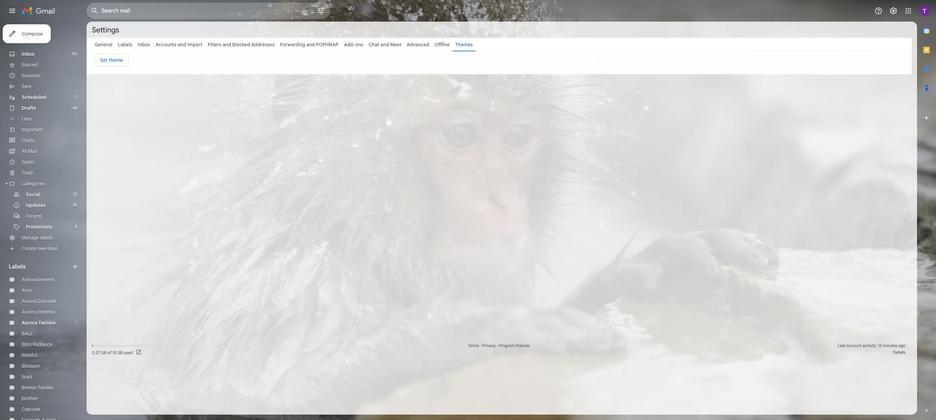 Task type: locate. For each thing, give the bounding box(es) containing it.
1 aurora from the top
[[22, 299, 36, 305]]

aurora up the ball link
[[22, 320, 37, 326]]

footer
[[87, 343, 912, 357]]

support image
[[875, 7, 883, 15]]

account
[[847, 344, 862, 349]]

and right filters
[[223, 42, 231, 48]]

create
[[22, 246, 36, 252]]

twinkle for breeze twinkle
[[38, 385, 53, 391]]

import
[[187, 42, 202, 48]]

1 vertical spatial cascade
[[22, 407, 40, 413]]

twinkle down ethereal
[[38, 320, 56, 326]]

2
[[75, 95, 77, 100]]

themes
[[455, 42, 473, 48]]

starred
[[22, 62, 38, 68]]

1 horizontal spatial inbox
[[138, 42, 150, 48]]

scheduled
[[22, 94, 46, 100]]

spam
[[22, 159, 34, 165]]

inbox link
[[138, 42, 150, 48], [22, 51, 34, 57]]

labels
[[118, 42, 132, 48], [9, 264, 26, 271]]

0 horizontal spatial labels
[[9, 264, 26, 271]]

1 horizontal spatial labels
[[118, 42, 132, 48]]

and left import
[[178, 42, 186, 48]]

arno
[[22, 288, 32, 294]]

· right the privacy link
[[497, 344, 498, 349]]

0 vertical spatial twinkle
[[38, 320, 56, 326]]

bliss radiance
[[22, 342, 52, 348]]

blissful
[[22, 353, 37, 359]]

advanced search options image
[[314, 4, 327, 17]]

2 and from the left
[[223, 42, 231, 48]]

less button
[[0, 114, 81, 125]]

bliss
[[22, 342, 31, 348]]

1 and from the left
[[178, 42, 186, 48]]

inbox
[[138, 42, 150, 48], [22, 51, 34, 57]]

and left pop/imap
[[306, 42, 315, 48]]

breeze twinkle
[[22, 385, 53, 391]]

aurora for aurora ethereal
[[22, 310, 36, 316]]

set theme
[[100, 57, 123, 63]]

1 vertical spatial inbox link
[[22, 51, 34, 57]]

0.27
[[92, 351, 100, 356]]

bliss radiance link
[[22, 342, 52, 348]]

inbox up starred link
[[22, 51, 34, 57]]

2 vertical spatial aurora
[[22, 320, 37, 326]]

general
[[95, 42, 112, 48]]

labels down create
[[9, 264, 26, 271]]

advanced link
[[407, 42, 429, 48]]

offline
[[435, 42, 450, 48]]

inbox inside labels navigation
[[22, 51, 34, 57]]

manage
[[22, 235, 39, 241]]

drafts
[[22, 105, 36, 111]]

1 vertical spatial twinkle
[[38, 385, 53, 391]]

breeze twinkle link
[[22, 385, 53, 391]]

None search field
[[87, 3, 330, 19]]

drafts link
[[22, 105, 36, 111]]

and
[[178, 42, 186, 48], [223, 42, 231, 48], [306, 42, 315, 48], [380, 42, 389, 48]]

and right the chat
[[380, 42, 389, 48]]

cascade down brother
[[22, 407, 40, 413]]

labels for labels heading
[[9, 264, 26, 271]]

add-ons link
[[344, 42, 363, 48]]

48
[[73, 106, 77, 111]]

last
[[838, 344, 846, 349]]

chat and meet link
[[369, 42, 401, 48]]

details link
[[893, 350, 906, 356]]

2 · from the left
[[497, 344, 498, 349]]

0 horizontal spatial inbox
[[22, 51, 34, 57]]

0 vertical spatial aurora
[[22, 299, 36, 305]]

labels up theme
[[118, 42, 132, 48]]

inbox link up starred link
[[22, 51, 34, 57]]

accounts and import link
[[156, 42, 202, 48]]

manage labels
[[22, 235, 53, 241]]

aurora
[[22, 299, 36, 305], [22, 310, 36, 316], [22, 320, 37, 326]]

footer containing terms
[[87, 343, 912, 357]]

3 aurora from the top
[[22, 320, 37, 326]]

set
[[100, 57, 108, 63]]

aurora ethereal link
[[22, 310, 55, 316]]

aurora up aurora twinkle link
[[22, 310, 36, 316]]

gb
[[101, 351, 107, 356], [117, 351, 123, 356]]

inbox for the bottommost "inbox" link
[[22, 51, 34, 57]]

0 vertical spatial cascade
[[37, 299, 56, 305]]

promotions
[[26, 224, 52, 230]]

labels for labels link in the top left of the page
[[118, 42, 132, 48]]

0 vertical spatial inbox
[[138, 42, 150, 48]]

0 horizontal spatial gb
[[101, 351, 107, 356]]

1 horizontal spatial gb
[[117, 351, 123, 356]]

inbox right labels link in the top left of the page
[[138, 42, 150, 48]]

aurora down arno
[[22, 299, 36, 305]]

advanced
[[407, 42, 429, 48]]

·
[[480, 344, 481, 349], [497, 344, 498, 349]]

chats link
[[22, 138, 34, 144]]

1 horizontal spatial ·
[[497, 344, 498, 349]]

terms · privacy · program policies
[[468, 344, 530, 349]]

cascade
[[37, 299, 56, 305], [22, 407, 40, 413]]

add-ons
[[344, 42, 363, 48]]

all
[[22, 149, 27, 155]]

program policies link
[[499, 344, 530, 349]]

create new label link
[[22, 246, 58, 252]]

theme
[[109, 57, 123, 63]]

32
[[73, 192, 77, 197]]

1 vertical spatial inbox
[[22, 51, 34, 57]]

Search mail text field
[[101, 7, 298, 14]]

radiance
[[33, 342, 52, 348]]

spam link
[[22, 159, 34, 165]]

1 vertical spatial labels
[[9, 264, 26, 271]]

2 aurora from the top
[[22, 310, 36, 316]]

· right terms
[[480, 344, 481, 349]]

tab list
[[917, 22, 936, 397]]

3 and from the left
[[306, 42, 315, 48]]

categories link
[[22, 181, 45, 187]]

gb left of
[[101, 351, 107, 356]]

terms link
[[468, 344, 479, 349]]

1
[[76, 321, 77, 326]]

mail
[[28, 149, 37, 155]]

inbox link right labels link in the top left of the page
[[138, 42, 150, 48]]

twinkle right breeze
[[38, 385, 53, 391]]

ago
[[899, 344, 906, 349]]

aurora for aurora twinkle
[[22, 320, 37, 326]]

labels inside navigation
[[9, 264, 26, 271]]

0 vertical spatial inbox link
[[138, 42, 150, 48]]

sent
[[22, 84, 31, 90]]

labels link
[[118, 42, 132, 48]]

0 horizontal spatial inbox link
[[22, 51, 34, 57]]

scheduled link
[[22, 94, 46, 100]]

blossom
[[22, 364, 40, 370]]

brad
[[22, 375, 32, 381]]

4 and from the left
[[380, 42, 389, 48]]

accounts
[[156, 42, 177, 48]]

add-
[[344, 42, 355, 48]]

snoozed
[[22, 73, 40, 79]]

1 vertical spatial aurora
[[22, 310, 36, 316]]

new
[[37, 246, 46, 252]]

gb right "15"
[[117, 351, 123, 356]]

filters and blocked addresses
[[208, 42, 275, 48]]

0 vertical spatial labels
[[118, 42, 132, 48]]

0 horizontal spatial ·
[[480, 344, 481, 349]]

pop/imap
[[316, 42, 339, 48]]

aurora ethereal
[[22, 310, 55, 316]]

create new label
[[22, 246, 58, 252]]

cascade link
[[22, 407, 40, 413]]

main menu image
[[8, 7, 16, 15]]

cascade up ethereal
[[37, 299, 56, 305]]



Task type: describe. For each thing, give the bounding box(es) containing it.
themes link
[[455, 42, 473, 48]]

and for filters
[[223, 42, 231, 48]]

brad link
[[22, 375, 32, 381]]

8
[[75, 225, 77, 230]]

blissful link
[[22, 353, 37, 359]]

important
[[22, 127, 43, 133]]

trash link
[[22, 170, 33, 176]]

manage labels link
[[22, 235, 53, 241]]

snoozed link
[[22, 73, 40, 79]]

aurora twinkle
[[22, 320, 56, 326]]

arno link
[[22, 288, 32, 294]]

35
[[73, 203, 77, 208]]

forwarding
[[280, 42, 305, 48]]

forums
[[26, 213, 42, 220]]

brother
[[22, 396, 38, 402]]

ethereal
[[37, 310, 55, 316]]

110
[[71, 51, 77, 56]]

twinkle for aurora twinkle
[[38, 320, 56, 326]]

compose
[[22, 31, 43, 37]]

addresses
[[251, 42, 275, 48]]

offline link
[[435, 42, 450, 48]]

terms
[[468, 344, 479, 349]]

promotions link
[[26, 224, 52, 230]]

social link
[[26, 192, 40, 198]]

forwarding and pop/imap link
[[280, 42, 339, 48]]

and for chat
[[380, 42, 389, 48]]

1 · from the left
[[480, 344, 481, 349]]

used
[[124, 351, 133, 356]]

meet
[[390, 42, 401, 48]]

forwarding and pop/imap
[[280, 42, 339, 48]]

set theme button
[[95, 54, 128, 66]]

13
[[878, 344, 882, 349]]

last account activity: 13 minutes ago details
[[838, 344, 906, 356]]

follow link to manage storage image
[[136, 350, 142, 357]]

policies
[[516, 344, 530, 349]]

accounts and import
[[156, 42, 202, 48]]

aurora cascade link
[[22, 299, 56, 305]]

general link
[[95, 42, 112, 48]]

ons
[[355, 42, 363, 48]]

categories
[[22, 181, 45, 187]]

chat
[[369, 42, 379, 48]]

settings image
[[889, 7, 898, 15]]

aurora for aurora cascade
[[22, 299, 36, 305]]

and for forwarding
[[306, 42, 315, 48]]

breeze
[[22, 385, 37, 391]]

2 gb from the left
[[117, 351, 123, 356]]

inbox for the rightmost "inbox" link
[[138, 42, 150, 48]]

privacy link
[[482, 344, 496, 349]]

brother link
[[22, 396, 38, 402]]

label
[[47, 246, 58, 252]]

ball link
[[22, 331, 33, 337]]

forums link
[[26, 213, 42, 220]]

compose button
[[3, 24, 51, 43]]

blossom link
[[22, 364, 40, 370]]

labels heading
[[9, 264, 72, 271]]

0.27 gb of 15 gb used
[[92, 351, 133, 356]]

chats
[[22, 138, 34, 144]]

details
[[893, 350, 906, 356]]

filters
[[208, 42, 221, 48]]

starred link
[[22, 62, 38, 68]]

social
[[26, 192, 40, 198]]

all mail
[[22, 149, 37, 155]]

sent link
[[22, 84, 31, 90]]

trash
[[22, 170, 33, 176]]

minutes
[[883, 344, 898, 349]]

search mail image
[[89, 5, 101, 17]]

all mail link
[[22, 149, 37, 155]]

announcement
[[22, 277, 54, 283]]

settings
[[92, 25, 119, 34]]

ball
[[22, 331, 33, 337]]

program
[[499, 344, 515, 349]]

and for accounts
[[178, 42, 186, 48]]

gmail image
[[22, 4, 59, 18]]

chat and meet
[[369, 42, 401, 48]]

announcement link
[[22, 277, 54, 283]]

labels
[[40, 235, 53, 241]]

labels navigation
[[0, 22, 87, 421]]

important link
[[22, 127, 43, 133]]

1 horizontal spatial inbox link
[[138, 42, 150, 48]]

privacy
[[482, 344, 496, 349]]

1 gb from the left
[[101, 351, 107, 356]]

of
[[108, 351, 111, 356]]



Task type: vqa. For each thing, say whether or not it's contained in the screenshot.
2nd · from left
yes



